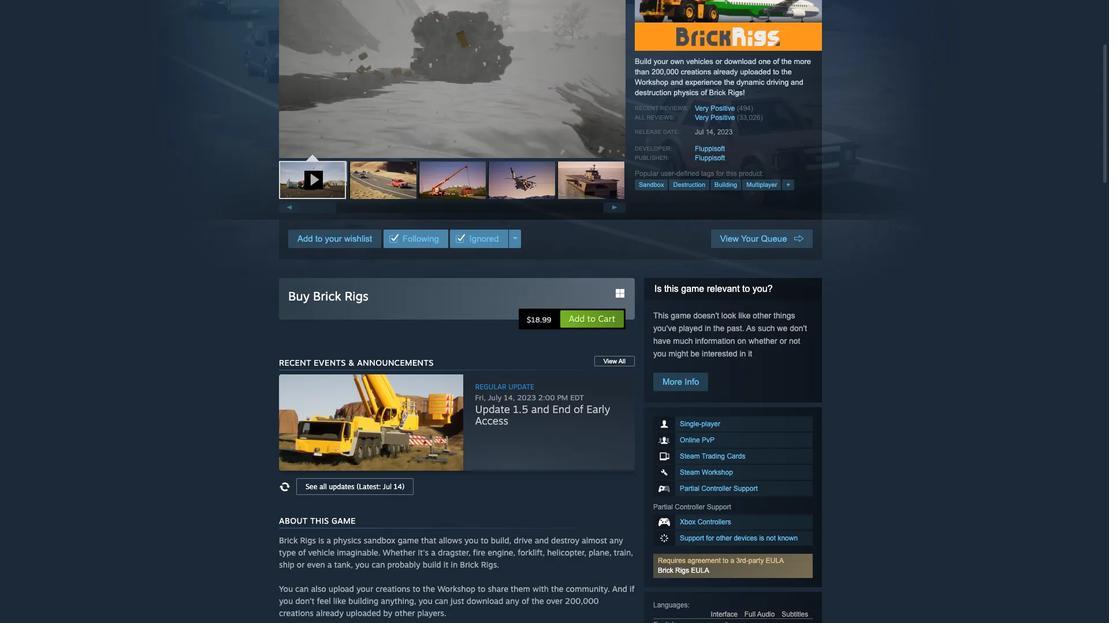 Task type: vqa. For each thing, say whether or not it's contained in the screenshot.
the bottommost All
yes



Task type: describe. For each thing, give the bounding box(es) containing it.
other inside this game doesn't look like other things you've played in the past. as such we don't have much information on whether or not you might be interested in it
[[753, 311, 771, 321]]

steam for steam trading cards
[[680, 453, 700, 461]]

single-player link
[[653, 417, 813, 432]]

uploaded inside build your own vehicles or download one of the more than 200,000 creations already uploaded to the workshop and experience the dynamic driving and destruction physics of brick rigs!
[[740, 68, 771, 76]]

developer:
[[635, 146, 672, 152]]

1 vertical spatial can
[[295, 585, 309, 594]]

trading
[[702, 453, 725, 461]]

destruction link
[[669, 180, 709, 191]]

forklift,
[[518, 548, 545, 558]]

jul 14, 2023
[[695, 128, 733, 136]]

partial inside "link"
[[680, 485, 700, 493]]

online
[[680, 437, 700, 445]]

you
[[279, 585, 293, 594]]

rigs!
[[728, 88, 745, 97]]

than
[[635, 68, 650, 76]]

july
[[488, 393, 502, 403]]

3rd-
[[736, 557, 749, 566]]

upload
[[329, 585, 354, 594]]

1 vertical spatial your
[[325, 234, 342, 244]]

it inside this game doesn't look like other things you've played in the past. as such we don't have much information on whether or not you might be interested in it
[[748, 350, 752, 359]]

your inside you can also upload your creations to the workshop to share them with the community. and if you don't feel like building anything, you can just download any of the over 200,000 creations already uploaded by other players.
[[356, 585, 373, 594]]

release
[[635, 129, 662, 135]]

add to your wishlist
[[298, 234, 372, 244]]

destruction
[[673, 181, 705, 188]]

events
[[314, 358, 346, 368]]

of right one
[[773, 57, 779, 66]]

1 horizontal spatial jul
[[695, 128, 704, 136]]

very positive (494)
[[695, 105, 753, 113]]

single-
[[680, 421, 702, 429]]

xbox controllers
[[680, 519, 731, 527]]

drive
[[514, 536, 532, 546]]

2 horizontal spatial workshop
[[702, 469, 733, 477]]

0 vertical spatial in
[[705, 324, 711, 333]]

type
[[279, 548, 296, 558]]

0 vertical spatial game
[[681, 284, 704, 294]]

it's
[[418, 548, 429, 558]]

see all updates (latest: jul 14)
[[306, 483, 405, 492]]

following
[[400, 234, 439, 244]]

about this game
[[279, 516, 356, 526]]

2 vertical spatial creations
[[279, 609, 314, 619]]

your inside build your own vehicles or download one of the more than 200,000 creations already uploaded to the workshop and experience the dynamic driving and destruction physics of brick rigs!
[[654, 57, 668, 66]]

2023 inside regular update fri, july 14, 2023 2:00 pm edt update 1.5 and end of early access
[[517, 393, 536, 403]]

build
[[635, 57, 652, 66]]

to up anything,
[[413, 585, 420, 594]]

rigs inside the brick rigs is a physics sandbox game that allows you to build, drive and destroy almost any type of vehicle imaginable. whether it's a dragster, fire engine, forklift, helicopter, plane, train, ship or even a tank, you can probably build it in brick rigs.
[[300, 536, 316, 546]]

other inside you can also upload your creations to the workshop to share them with the community. and if you don't feel like building anything, you can just download any of the over 200,000 creations already uploaded by other players.
[[395, 609, 415, 619]]

might
[[669, 350, 688, 359]]

is
[[655, 284, 662, 294]]

very positive (33,026)
[[695, 114, 763, 122]]

support for other devices is not known link
[[653, 531, 813, 547]]

building link
[[711, 180, 741, 191]]

1 vertical spatial for
[[706, 535, 714, 543]]

1 vertical spatial creations
[[376, 585, 410, 594]]

brick right buy
[[313, 289, 341, 304]]

full
[[745, 611, 756, 619]]

0 vertical spatial 14,
[[706, 128, 715, 136]]

you up players.
[[419, 597, 432, 607]]

very for very positive (494)
[[695, 105, 709, 113]]

(latest:
[[357, 483, 381, 492]]

cart
[[598, 314, 615, 325]]

anything,
[[381, 597, 416, 607]]

we
[[777, 324, 788, 333]]

0 vertical spatial for
[[716, 170, 724, 178]]

0 horizontal spatial jul
[[383, 483, 392, 492]]

on
[[737, 337, 746, 346]]

partial controller support inside "link"
[[680, 485, 758, 493]]

more info link
[[653, 373, 708, 392]]

1 vertical spatial partial
[[653, 504, 673, 512]]

of inside you can also upload your creations to the workshop to share them with the community. and if you don't feel like building anything, you can just download any of the over 200,000 creations already uploaded by other players.
[[522, 597, 529, 607]]

dynamic
[[737, 78, 765, 87]]

such
[[758, 324, 775, 333]]

feel
[[317, 597, 331, 607]]

and
[[612, 585, 627, 594]]

in inside the brick rigs is a physics sandbox game that allows you to build, drive and destroy almost any type of vehicle imaginable. whether it's a dragster, fire engine, forklift, helicopter, plane, train, ship or even a tank, you can probably build it in brick rigs.
[[451, 560, 458, 570]]

past.
[[727, 324, 744, 333]]

view all link
[[594, 356, 635, 367]]

the inside this game doesn't look like other things you've played in the past. as such we don't have much information on whether or not you might be interested in it
[[713, 324, 725, 333]]

info
[[685, 377, 699, 387]]

release date:
[[635, 129, 680, 135]]

1 vertical spatial this
[[664, 284, 679, 294]]

steam trading cards link
[[653, 449, 813, 464]]

recent reviews:
[[635, 105, 688, 111]]

reviews: for very positive (33,026)
[[647, 114, 675, 121]]

positive for (33,026)
[[711, 114, 735, 122]]

just
[[451, 597, 464, 607]]

audio
[[757, 611, 775, 619]]

brick rigs is a physics sandbox game that allows you to build, drive and destroy almost any type of vehicle imaginable. whether it's a dragster, fire engine, forklift, helicopter, plane, train, ship or even a tank, you can probably build it in brick rigs.
[[279, 536, 633, 570]]

you?
[[753, 284, 773, 294]]

whether
[[383, 548, 416, 558]]

0 vertical spatial update
[[509, 383, 534, 392]]

add to cart link
[[560, 310, 624, 329]]

1 vertical spatial update
[[475, 403, 510, 416]]

information
[[695, 337, 735, 346]]

add for add to cart
[[569, 314, 585, 325]]

1 horizontal spatial other
[[716, 535, 732, 543]]

controllers
[[698, 519, 731, 527]]

driving
[[767, 78, 789, 87]]

more info
[[663, 377, 699, 387]]

view your queue
[[720, 234, 794, 244]]

regular update fri, july 14, 2023 2:00 pm edt update 1.5 and end of early access
[[475, 383, 610, 427]]

ship
[[279, 560, 294, 570]]

any inside the brick rigs is a physics sandbox game that allows you to build, drive and destroy almost any type of vehicle imaginable. whether it's a dragster, fire engine, forklift, helicopter, plane, train, ship or even a tank, you can probably build it in brick rigs.
[[610, 536, 623, 546]]

1 vertical spatial not
[[766, 535, 776, 543]]

can inside the brick rigs is a physics sandbox game that allows you to build, drive and destroy almost any type of vehicle imaginable. whether it's a dragster, fire engine, forklift, helicopter, plane, train, ship or even a tank, you can probably build it in brick rigs.
[[372, 560, 385, 570]]

a up vehicle
[[327, 536, 331, 546]]

this inside this game doesn't look like other things you've played in the past. as such we don't have much information on whether or not you might be interested in it
[[653, 311, 669, 321]]

whether
[[749, 337, 777, 346]]

steam workshop link
[[653, 466, 813, 481]]

(494)
[[737, 105, 753, 113]]

requires agreement to a 3rd-party eula brick rigs eula
[[658, 557, 784, 575]]

the up driving
[[781, 68, 792, 76]]

early
[[587, 403, 610, 416]]

add for add to your wishlist
[[298, 234, 313, 244]]

positive for (494)
[[711, 105, 735, 113]]

physics inside build your own vehicles or download one of the more than 200,000 creations already uploaded to the workshop and experience the dynamic driving and destruction physics of brick rigs!
[[674, 88, 699, 97]]

:
[[688, 602, 690, 610]]

to inside requires agreement to a 3rd-party eula brick rigs eula
[[723, 557, 729, 566]]

recent for recent reviews:
[[635, 105, 659, 111]]

you've
[[653, 324, 677, 333]]

engine,
[[488, 548, 515, 558]]

played
[[679, 324, 703, 333]]

subtitles
[[782, 611, 808, 619]]

you down you
[[279, 597, 293, 607]]

is this game relevant to you?
[[655, 284, 773, 294]]

you can also upload your creations to the workshop to share them with the community. and if you don't feel like building anything, you can just download any of the over 200,000 creations already uploaded by other players.
[[279, 585, 635, 619]]

steam for steam workshop
[[680, 469, 700, 477]]

build
[[423, 560, 441, 570]]

your
[[741, 234, 759, 244]]

workshop inside you can also upload your creations to the workshop to share them with the community. and if you don't feel like building anything, you can just download any of the over 200,000 creations already uploaded by other players.
[[437, 585, 476, 594]]

cards
[[727, 453, 745, 461]]

0 vertical spatial 2023
[[717, 128, 733, 136]]

and right driving
[[791, 78, 803, 87]]

to left "cart"
[[587, 314, 596, 325]]

1 horizontal spatial support
[[707, 504, 731, 512]]

building
[[715, 181, 737, 188]]

like inside this game doesn't look like other things you've played in the past. as such we don't have much information on whether or not you might be interested in it
[[739, 311, 751, 321]]

1 horizontal spatial eula
[[766, 557, 784, 566]]

rigs inside requires agreement to a 3rd-party eula brick rigs eula
[[675, 567, 689, 575]]

1 horizontal spatial rigs
[[345, 289, 369, 304]]

the down with
[[532, 597, 544, 607]]

allows
[[439, 536, 462, 546]]

rigs.
[[481, 560, 499, 570]]

you up fire
[[465, 536, 478, 546]]

1 horizontal spatial this
[[726, 170, 737, 178]]



Task type: locate. For each thing, give the bounding box(es) containing it.
2 horizontal spatial other
[[753, 311, 771, 321]]

200,000 down own
[[652, 68, 679, 76]]

or right vehicles
[[715, 57, 722, 66]]

0 horizontal spatial creations
[[279, 609, 314, 619]]

all up the release
[[635, 114, 645, 121]]

0 horizontal spatial physics
[[333, 536, 361, 546]]

support inside "link"
[[733, 485, 758, 493]]

2 positive from the top
[[711, 114, 735, 122]]

0 horizontal spatial add
[[298, 234, 313, 244]]

2 vertical spatial your
[[356, 585, 373, 594]]

already inside build your own vehicles or download one of the more than 200,000 creations already uploaded to the workshop and experience the dynamic driving and destruction physics of brick rigs!
[[713, 68, 738, 76]]

like inside you can also upload your creations to the workshop to share them with the community. and if you don't feel like building anything, you can just download any of the over 200,000 creations already uploaded by other players.
[[333, 597, 346, 607]]

fire
[[473, 548, 485, 558]]

support
[[733, 485, 758, 493], [707, 504, 731, 512], [680, 535, 704, 543]]

other down xbox controllers link
[[716, 535, 732, 543]]

partial controller support
[[680, 485, 758, 493], [653, 504, 731, 512]]

0 horizontal spatial 14,
[[504, 393, 515, 403]]

0 horizontal spatial any
[[506, 597, 519, 607]]

game inside the brick rigs is a physics sandbox game that allows you to build, drive and destroy almost any type of vehicle imaginable. whether it's a dragster, fire engine, forklift, helicopter, plane, train, ship or even a tank, you can probably build it in brick rigs.
[[398, 536, 419, 546]]

0 vertical spatial workshop
[[635, 78, 669, 87]]

game inside this game doesn't look like other things you've played in the past. as such we don't have much information on whether or not you might be interested in it
[[671, 311, 691, 321]]

1 vertical spatial it
[[444, 560, 449, 570]]

update
[[509, 383, 534, 392], [475, 403, 510, 416]]

positive up very positive (33,026) at the right top of the page
[[711, 105, 735, 113]]

1 very from the top
[[695, 105, 709, 113]]

0 vertical spatial uploaded
[[740, 68, 771, 76]]

recent left events
[[279, 358, 311, 368]]

1 vertical spatial uploaded
[[346, 609, 381, 619]]

building
[[348, 597, 378, 607]]

a left 3rd-
[[730, 557, 734, 566]]

brick down requires
[[658, 567, 673, 575]]

view down "cart"
[[604, 358, 617, 365]]

helicopter,
[[547, 548, 586, 558]]

1 vertical spatial 2023
[[517, 393, 536, 403]]

partial controller support link
[[653, 482, 813, 497]]

0 horizontal spatial this
[[310, 516, 329, 526]]

1 vertical spatial fluppisoft link
[[695, 154, 725, 162]]

1 vertical spatial add
[[569, 314, 585, 325]]

2 horizontal spatial can
[[435, 597, 448, 607]]

steam down the online
[[680, 453, 700, 461]]

vehicles
[[686, 57, 713, 66]]

add to your wishlist link
[[288, 230, 381, 248]]

to left 3rd-
[[723, 557, 729, 566]]

this game doesn't look like other things you've played in the past. as such we don't have much information on whether or not you might be interested in it
[[653, 311, 807, 359]]

or down we
[[780, 337, 787, 346]]

creations down don't
[[279, 609, 314, 619]]

sandbox
[[639, 181, 664, 188]]

over
[[546, 597, 563, 607]]

be
[[691, 350, 700, 359]]

support for other devices is not known
[[680, 535, 798, 543]]

you inside this game doesn't look like other things you've played in the past. as such we don't have much information on whether or not you might be interested in it
[[653, 350, 666, 359]]

brick inside requires agreement to a 3rd-party eula brick rigs eula
[[658, 567, 673, 575]]

steam workshop
[[680, 469, 733, 477]]

a right it's
[[431, 548, 436, 558]]

tags
[[701, 170, 714, 178]]

buy
[[288, 289, 310, 304]]

add to cart
[[569, 314, 615, 325]]

to inside build your own vehicles or download one of the more than 200,000 creations already uploaded to the workshop and experience the dynamic driving and destruction physics of brick rigs!
[[773, 68, 779, 76]]

1 horizontal spatial in
[[705, 324, 711, 333]]

2 vertical spatial can
[[435, 597, 448, 607]]

1 vertical spatial fluppisoft
[[695, 154, 725, 162]]

agreement
[[688, 557, 721, 566]]

uploaded
[[740, 68, 771, 76], [346, 609, 381, 619]]

2 steam from the top
[[680, 469, 700, 477]]

1 vertical spatial all
[[619, 358, 626, 365]]

0 horizontal spatial view
[[604, 358, 617, 365]]

more
[[794, 57, 811, 66]]

you down imaginable.
[[355, 560, 369, 570]]

1 horizontal spatial view
[[720, 234, 739, 244]]

and down 2:00
[[531, 403, 549, 416]]

1 vertical spatial partial controller support
[[653, 504, 731, 512]]

0 horizontal spatial already
[[316, 609, 344, 619]]

xbox
[[680, 519, 696, 527]]

other up such
[[753, 311, 771, 321]]

2 vertical spatial game
[[398, 536, 419, 546]]

0 vertical spatial jul
[[695, 128, 704, 136]]

and inside regular update fri, july 14, 2023 2:00 pm edt update 1.5 and end of early access
[[531, 403, 549, 416]]

in down the dragster,
[[451, 560, 458, 570]]

1 fluppisoft from the top
[[695, 145, 725, 153]]

controller
[[702, 485, 732, 493], [675, 504, 705, 512]]

1 vertical spatial this
[[310, 516, 329, 526]]

brick down fire
[[460, 560, 479, 570]]

brick up the very positive (494)
[[709, 88, 726, 97]]

already
[[713, 68, 738, 76], [316, 609, 344, 619]]

devices
[[734, 535, 757, 543]]

0 vertical spatial very
[[695, 105, 709, 113]]

already down feel
[[316, 609, 344, 619]]

this up the building at the top right of the page
[[726, 170, 737, 178]]

2 vertical spatial support
[[680, 535, 704, 543]]

200,000 down community.
[[565, 597, 599, 607]]

fluppisoft for publisher:
[[695, 154, 725, 162]]

creations inside build your own vehicles or download one of the more than 200,000 creations already uploaded to the workshop and experience the dynamic driving and destruction physics of brick rigs!
[[681, 68, 711, 76]]

any up train,
[[610, 536, 623, 546]]

and
[[671, 78, 683, 87], [791, 78, 803, 87], [531, 403, 549, 416], [535, 536, 549, 546]]

reviews:
[[660, 105, 688, 111], [647, 114, 675, 121]]

creations down vehicles
[[681, 68, 711, 76]]

you down have
[[653, 350, 666, 359]]

plane,
[[589, 548, 612, 558]]

not inside this game doesn't look like other things you've played in the past. as such we don't have much information on whether or not you might be interested in it
[[789, 337, 800, 346]]

and up forklift,
[[535, 536, 549, 546]]

game up doesn't
[[681, 284, 704, 294]]

fluppisoft link up tags
[[695, 154, 725, 162]]

of down the experience
[[701, 88, 707, 97]]

with
[[533, 585, 549, 594]]

download inside build your own vehicles or download one of the more than 200,000 creations already uploaded to the workshop and experience the dynamic driving and destruction physics of brick rigs!
[[724, 57, 756, 66]]

0 horizontal spatial like
[[333, 597, 346, 607]]

1 vertical spatial 14,
[[504, 393, 515, 403]]

controller inside "link"
[[702, 485, 732, 493]]

reviews: down recent reviews:
[[647, 114, 675, 121]]

0 horizontal spatial other
[[395, 609, 415, 619]]

of down edt
[[574, 403, 583, 416]]

0 vertical spatial can
[[372, 560, 385, 570]]

0 vertical spatial 200,000
[[652, 68, 679, 76]]

0 horizontal spatial this
[[664, 284, 679, 294]]

1 vertical spatial already
[[316, 609, 344, 619]]

fluppisoft down jul 14, 2023
[[695, 145, 725, 153]]

1 vertical spatial any
[[506, 597, 519, 607]]

languages :
[[653, 602, 690, 610]]

0 horizontal spatial rigs
[[300, 536, 316, 546]]

0 vertical spatial steam
[[680, 453, 700, 461]]

0 horizontal spatial or
[[297, 560, 305, 570]]

partial up requires
[[653, 504, 673, 512]]

14)
[[394, 483, 405, 492]]

can down imaginable.
[[372, 560, 385, 570]]

2 vertical spatial in
[[451, 560, 458, 570]]

0 horizontal spatial workshop
[[437, 585, 476, 594]]

view for view all
[[604, 358, 617, 365]]

0 horizontal spatial partial
[[653, 504, 673, 512]]

all reviews:
[[635, 114, 675, 121]]

controller up xbox
[[675, 504, 705, 512]]

announcements
[[357, 358, 434, 368]]

1 vertical spatial jul
[[383, 483, 392, 492]]

0 vertical spatial physics
[[674, 88, 699, 97]]

0 vertical spatial any
[[610, 536, 623, 546]]

1 vertical spatial game
[[671, 311, 691, 321]]

recent up all reviews:
[[635, 105, 659, 111]]

updates
[[329, 483, 355, 492]]

not
[[789, 337, 800, 346], [766, 535, 776, 543]]

14, right july
[[504, 393, 515, 403]]

it inside the brick rigs is a physics sandbox game that allows you to build, drive and destroy almost any type of vehicle imaginable. whether it's a dragster, fire engine, forklift, helicopter, plane, train, ship or even a tank, you can probably build it in brick rigs.
[[444, 560, 449, 570]]

train,
[[614, 548, 633, 558]]

of inside regular update fri, july 14, 2023 2:00 pm edt update 1.5 and end of early access
[[574, 403, 583, 416]]

200,000 inside you can also upload your creations to the workshop to share them with the community. and if you don't feel like building anything, you can just download any of the over 200,000 creations already uploaded by other players.
[[565, 597, 599, 607]]

more
[[663, 377, 682, 387]]

for up the building at the top right of the page
[[716, 170, 724, 178]]

reviews: up all reviews:
[[660, 105, 688, 111]]

fluppisoft link for developer:
[[695, 145, 725, 153]]

physics down the experience
[[674, 88, 699, 97]]

already inside you can also upload your creations to the workshop to share them with the community. and if you don't feel like building anything, you can just download any of the over 200,000 creations already uploaded by other players.
[[316, 609, 344, 619]]

player
[[702, 421, 720, 429]]

multiplayer link
[[742, 180, 781, 191]]

to left wishlist
[[315, 234, 323, 244]]

1 vertical spatial workshop
[[702, 469, 733, 477]]

brick inside build your own vehicles or download one of the more than 200,000 creations already uploaded to the workshop and experience the dynamic driving and destruction physics of brick rigs!
[[709, 88, 726, 97]]

a inside requires agreement to a 3rd-party eula brick rigs eula
[[730, 557, 734, 566]]

any down them
[[506, 597, 519, 607]]

eula
[[766, 557, 784, 566], [691, 567, 709, 575]]

workshop
[[635, 78, 669, 87], [702, 469, 733, 477], [437, 585, 476, 594]]

not down don't
[[789, 337, 800, 346]]

game up whether
[[398, 536, 419, 546]]

things
[[774, 311, 795, 321]]

or inside this game doesn't look like other things you've played in the past. as such we don't have much information on whether or not you might be interested in it
[[780, 337, 787, 346]]

download inside you can also upload your creations to the workshop to share them with the community. and if you don't feel like building anything, you can just download any of the over 200,000 creations already uploaded by other players.
[[467, 597, 503, 607]]

1 horizontal spatial add
[[569, 314, 585, 325]]

0 horizontal spatial recent
[[279, 358, 311, 368]]

0 horizontal spatial it
[[444, 560, 449, 570]]

view your queue link
[[711, 230, 813, 248]]

1 horizontal spatial can
[[372, 560, 385, 570]]

0 vertical spatial reviews:
[[660, 105, 688, 111]]

relevant
[[707, 284, 740, 294]]

your up building
[[356, 585, 373, 594]]

uploaded up dynamic
[[740, 68, 771, 76]]

0 vertical spatial creations
[[681, 68, 711, 76]]

0 horizontal spatial support
[[680, 535, 704, 543]]

2 very from the top
[[695, 114, 709, 122]]

see
[[306, 483, 317, 492]]

share
[[488, 585, 508, 594]]

multiplayer
[[747, 181, 777, 188]]

2023 down very positive (33,026) at the right top of the page
[[717, 128, 733, 136]]

partial controller support up xbox
[[653, 504, 731, 512]]

1 vertical spatial recent
[[279, 358, 311, 368]]

2 vertical spatial rigs
[[675, 567, 689, 575]]

eula down agreement
[[691, 567, 709, 575]]

uploaded down building
[[346, 609, 381, 619]]

or inside the brick rigs is a physics sandbox game that allows you to build, drive and destroy almost any type of vehicle imaginable. whether it's a dragster, fire engine, forklift, helicopter, plane, train, ship or even a tank, you can probably build it in brick rigs.
[[297, 560, 305, 570]]

doesn't
[[693, 311, 719, 321]]

to left you?
[[742, 284, 750, 294]]

fluppisoft link for publisher:
[[695, 154, 725, 162]]

game
[[681, 284, 704, 294], [671, 311, 691, 321], [398, 536, 419, 546]]

like up as at right bottom
[[739, 311, 751, 321]]

0 vertical spatial already
[[713, 68, 738, 76]]

1 horizontal spatial 14,
[[706, 128, 715, 136]]

add left wishlist
[[298, 234, 313, 244]]

0 vertical spatial support
[[733, 485, 758, 493]]

1 vertical spatial controller
[[675, 504, 705, 512]]

view for view your queue
[[720, 234, 739, 244]]

workshop inside build your own vehicles or download one of the more than 200,000 creations already uploaded to the workshop and experience the dynamic driving and destruction physics of brick rigs!
[[635, 78, 669, 87]]

1 vertical spatial view
[[604, 358, 617, 365]]

0 vertical spatial like
[[739, 311, 751, 321]]

jul left 14)
[[383, 483, 392, 492]]

or inside build your own vehicles or download one of the more than 200,000 creations already uploaded to the workshop and experience the dynamic driving and destruction physics of brick rigs!
[[715, 57, 722, 66]]

a right even
[[327, 560, 332, 570]]

steam down the steam trading cards on the right of page
[[680, 469, 700, 477]]

all down add to cart link
[[619, 358, 626, 365]]

the up information
[[713, 324, 725, 333]]

1 horizontal spatial 200,000
[[652, 68, 679, 76]]

pm
[[557, 393, 568, 403]]

physics up imaginable.
[[333, 536, 361, 546]]

one
[[758, 57, 771, 66]]

very for very positive (33,026)
[[695, 114, 709, 122]]

0 horizontal spatial is
[[318, 536, 324, 546]]

200,000 inside build your own vehicles or download one of the more than 200,000 creations already uploaded to the workshop and experience the dynamic driving and destruction physics of brick rigs!
[[652, 68, 679, 76]]

0 horizontal spatial eula
[[691, 567, 709, 575]]

in down on
[[740, 350, 746, 359]]

2 horizontal spatial rigs
[[675, 567, 689, 575]]

reviews: for very positive (494)
[[660, 105, 688, 111]]

and down own
[[671, 78, 683, 87]]

any inside you can also upload your creations to the workshop to share them with the community. and if you don't feel like building anything, you can just download any of the over 200,000 creations already uploaded by other players.
[[506, 597, 519, 607]]

fri,
[[475, 393, 486, 403]]

1 vertical spatial steam
[[680, 469, 700, 477]]

probably
[[387, 560, 420, 570]]

2023 up 1.5
[[517, 393, 536, 403]]

0 vertical spatial your
[[654, 57, 668, 66]]

recent for recent events & announcements
[[279, 358, 311, 368]]

update up 1.5
[[509, 383, 534, 392]]

0 horizontal spatial not
[[766, 535, 776, 543]]

to inside the brick rigs is a physics sandbox game that allows you to build, drive and destroy almost any type of vehicle imaginable. whether it's a dragster, fire engine, forklift, helicopter, plane, train, ship or even a tank, you can probably build it in brick rigs.
[[481, 536, 489, 546]]

2 fluppisoft from the top
[[695, 154, 725, 162]]

fluppisoft for developer:
[[695, 145, 725, 153]]

0 horizontal spatial 200,000
[[565, 597, 599, 607]]

1 vertical spatial rigs
[[300, 536, 316, 546]]

to left share
[[478, 585, 486, 594]]

look
[[721, 311, 736, 321]]

for
[[716, 170, 724, 178], [706, 535, 714, 543]]

dragster,
[[438, 548, 471, 558]]

workshop down trading
[[702, 469, 733, 477]]

1 fluppisoft link from the top
[[695, 145, 725, 153]]

0 vertical spatial partial
[[680, 485, 700, 493]]

your
[[654, 57, 668, 66], [325, 234, 342, 244], [356, 585, 373, 594]]

fluppisoft up tags
[[695, 154, 725, 162]]

1 steam from the top
[[680, 453, 700, 461]]

any
[[610, 536, 623, 546], [506, 597, 519, 607]]

build,
[[491, 536, 511, 546]]

steam trading cards
[[680, 453, 745, 461]]

online pvp link
[[653, 433, 813, 448]]

2 horizontal spatial your
[[654, 57, 668, 66]]

brick rigs eula link
[[658, 567, 709, 575]]

is up vehicle
[[318, 536, 324, 546]]

build your own vehicles or download one of the more than 200,000 creations already uploaded to the workshop and experience the dynamic driving and destruction physics of brick rigs!
[[635, 57, 811, 97]]

not left the known
[[766, 535, 776, 543]]

the up over
[[551, 585, 564, 594]]

the up rigs!
[[724, 78, 735, 87]]

1 vertical spatial reviews:
[[647, 114, 675, 121]]

download down share
[[467, 597, 503, 607]]

support up controllers
[[707, 504, 731, 512]]

workshop up destruction
[[635, 78, 669, 87]]

a
[[327, 536, 331, 546], [431, 548, 436, 558], [730, 557, 734, 566], [327, 560, 332, 570]]

of inside the brick rigs is a physics sandbox game that allows you to build, drive and destroy almost any type of vehicle imaginable. whether it's a dragster, fire engine, forklift, helicopter, plane, train, ship or even a tank, you can probably build it in brick rigs.
[[298, 548, 306, 558]]

of right the type
[[298, 548, 306, 558]]

1 horizontal spatial is
[[759, 535, 764, 543]]

200,000
[[652, 68, 679, 76], [565, 597, 599, 607]]

or right ship
[[297, 560, 305, 570]]

14,
[[706, 128, 715, 136], [504, 393, 515, 403]]

2 vertical spatial workshop
[[437, 585, 476, 594]]

&
[[348, 358, 355, 368]]

all
[[319, 483, 327, 492]]

1 vertical spatial positive
[[711, 114, 735, 122]]

already up rigs!
[[713, 68, 738, 76]]

1 vertical spatial physics
[[333, 536, 361, 546]]

game up played
[[671, 311, 691, 321]]

and inside the brick rigs is a physics sandbox game that allows you to build, drive and destroy almost any type of vehicle imaginable. whether it's a dragster, fire engine, forklift, helicopter, plane, train, ship or even a tank, you can probably build it in brick rigs.
[[535, 536, 549, 546]]

1 horizontal spatial your
[[356, 585, 373, 594]]

0 horizontal spatial your
[[325, 234, 342, 244]]

the up players.
[[423, 585, 435, 594]]

partial controller support down steam workshop
[[680, 485, 758, 493]]

in down doesn't
[[705, 324, 711, 333]]

languages
[[653, 602, 688, 610]]

0 vertical spatial add
[[298, 234, 313, 244]]

don't
[[790, 324, 807, 333]]

full audio
[[745, 611, 775, 619]]

0 vertical spatial eula
[[766, 557, 784, 566]]

even
[[307, 560, 325, 570]]

is inside the brick rigs is a physics sandbox game that allows you to build, drive and destroy almost any type of vehicle imaginable. whether it's a dragster, fire engine, forklift, helicopter, plane, train, ship or even a tank, you can probably build it in brick rigs.
[[318, 536, 324, 546]]

1 vertical spatial in
[[740, 350, 746, 359]]

1 positive from the top
[[711, 105, 735, 113]]

brick
[[709, 88, 726, 97], [313, 289, 341, 304], [279, 536, 298, 546], [460, 560, 479, 570], [658, 567, 673, 575]]

14, inside regular update fri, july 14, 2023 2:00 pm edt update 1.5 and end of early access
[[504, 393, 515, 403]]

0 horizontal spatial 2023
[[517, 393, 536, 403]]

requires
[[658, 557, 686, 566]]

download
[[724, 57, 756, 66], [467, 597, 503, 607]]

them
[[511, 585, 530, 594]]

workshop up just
[[437, 585, 476, 594]]

uploaded inside you can also upload your creations to the workshop to share them with the community. and if you don't feel like building anything, you can just download any of the over 200,000 creations already uploaded by other players.
[[346, 609, 381, 619]]

rigs up vehicle
[[300, 536, 316, 546]]

the left more
[[781, 57, 792, 66]]

very down the experience
[[695, 105, 709, 113]]

14, down very positive (33,026) at the right top of the page
[[706, 128, 715, 136]]

online pvp
[[680, 437, 715, 445]]

for down controllers
[[706, 535, 714, 543]]

have
[[653, 337, 671, 346]]

your left own
[[654, 57, 668, 66]]

brick up the type
[[279, 536, 298, 546]]

0 horizontal spatial all
[[619, 358, 626, 365]]

1 horizontal spatial or
[[715, 57, 722, 66]]

of down them
[[522, 597, 529, 607]]

0 vertical spatial this
[[653, 311, 669, 321]]

update down july
[[475, 403, 510, 416]]

0 horizontal spatial for
[[706, 535, 714, 543]]

rigs down wishlist
[[345, 289, 369, 304]]

2:00
[[538, 393, 555, 403]]

creations up anything,
[[376, 585, 410, 594]]

physics inside the brick rigs is a physics sandbox game that allows you to build, drive and destroy almost any type of vehicle imaginable. whether it's a dragster, fire engine, forklift, helicopter, plane, train, ship or even a tank, you can probably build it in brick rigs.
[[333, 536, 361, 546]]

1 vertical spatial very
[[695, 114, 709, 122]]

1 horizontal spatial all
[[635, 114, 645, 121]]

can up players.
[[435, 597, 448, 607]]

2 fluppisoft link from the top
[[695, 154, 725, 162]]

support down xbox
[[680, 535, 704, 543]]



